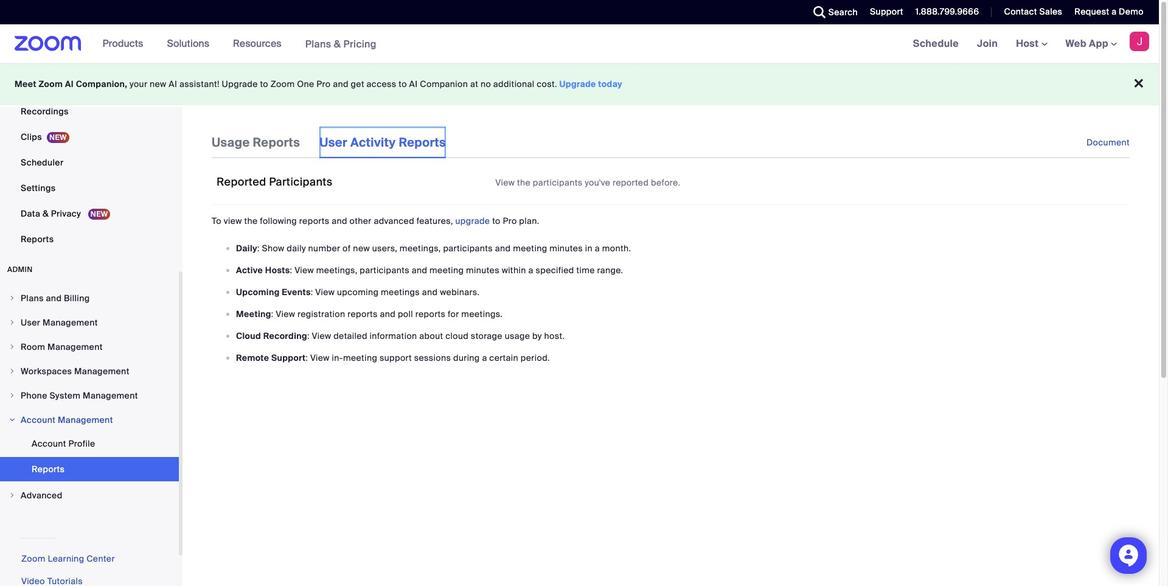 Task type: vqa. For each thing, say whether or not it's contained in the screenshot.


Task type: locate. For each thing, give the bounding box(es) containing it.
within
[[502, 265, 526, 276]]

0 horizontal spatial pro
[[317, 79, 331, 89]]

search button
[[805, 0, 861, 24]]

before.
[[651, 177, 681, 188]]

: for events
[[311, 287, 313, 298]]

0 vertical spatial new
[[150, 79, 167, 89]]

management up phone system management menu item
[[74, 366, 130, 377]]

right image for account management
[[9, 416, 16, 424]]

plans inside the 'product information' navigation
[[305, 37, 331, 50]]

user activity reports link
[[320, 127, 446, 158]]

zoom left one
[[271, 79, 295, 89]]

request a demo link
[[1066, 0, 1160, 24], [1075, 6, 1144, 17]]

1 vertical spatial minutes
[[466, 265, 500, 276]]

:
[[258, 243, 260, 254], [290, 265, 292, 276], [311, 287, 313, 298], [271, 309, 274, 319], [307, 330, 310, 341], [306, 352, 308, 363]]

reports link down data & privacy link
[[0, 227, 179, 251]]

0 horizontal spatial &
[[43, 208, 49, 219]]

0 horizontal spatial upgrade
[[222, 79, 258, 89]]

1 vertical spatial account
[[32, 438, 66, 449]]

participants left you've
[[533, 177, 583, 188]]

to view the following reports and other advanced features, upgrade to pro plan.
[[212, 215, 540, 226]]

1 horizontal spatial to
[[399, 79, 407, 89]]

web app button
[[1066, 37, 1118, 50]]

the up plan.
[[517, 177, 531, 188]]

0 vertical spatial meeting
[[513, 243, 548, 254]]

and down active hosts : view meetings, participants and meeting minutes within a specified time range.
[[422, 287, 438, 298]]

right image for phone
[[9, 392, 16, 399]]

new right your
[[150, 79, 167, 89]]

account down account management
[[32, 438, 66, 449]]

a right the during on the left of the page
[[482, 352, 487, 363]]

4 right image from the top
[[9, 416, 16, 424]]

room management
[[21, 342, 103, 352]]

0 horizontal spatial ai
[[65, 79, 74, 89]]

1 right image from the top
[[9, 343, 16, 351]]

0 vertical spatial account
[[21, 415, 56, 426]]

tabs of report home tab list
[[212, 127, 466, 158]]

2 horizontal spatial ai
[[409, 79, 418, 89]]

meeting down "detailed"
[[343, 352, 378, 363]]

pricing
[[344, 37, 377, 50]]

management
[[43, 317, 98, 328], [48, 342, 103, 352], [74, 366, 130, 377], [83, 390, 138, 401], [58, 415, 113, 426]]

0 horizontal spatial reports
[[299, 215, 330, 226]]

view for : view detailed information about cloud storage usage by host.
[[312, 330, 331, 341]]

user management menu item
[[0, 311, 179, 334]]

meetings navigation
[[904, 24, 1160, 64]]

account inside account profile link
[[32, 438, 66, 449]]

scheduler
[[21, 157, 64, 168]]

new inside meet zoom ai companion, footer
[[150, 79, 167, 89]]

right image
[[9, 295, 16, 302], [9, 319, 16, 326], [9, 368, 16, 375], [9, 416, 16, 424]]

meetings, down of
[[316, 265, 358, 276]]

by
[[533, 330, 542, 341]]

usage
[[212, 135, 250, 150]]

ai left companion at top left
[[409, 79, 418, 89]]

0 horizontal spatial support
[[272, 352, 306, 363]]

user inside menu item
[[21, 317, 40, 328]]

the right view
[[244, 215, 258, 226]]

2 vertical spatial right image
[[9, 492, 16, 499]]

& right data
[[43, 208, 49, 219]]

1 horizontal spatial upgrade
[[560, 79, 596, 89]]

1 horizontal spatial plans
[[305, 37, 331, 50]]

0 vertical spatial minutes
[[550, 243, 583, 254]]

workspaces management menu item
[[0, 360, 179, 383]]

1 right image from the top
[[9, 295, 16, 302]]

demo
[[1120, 6, 1144, 17]]

right image inside phone system management menu item
[[9, 392, 16, 399]]

2 upgrade from the left
[[560, 79, 596, 89]]

resources
[[233, 37, 282, 50]]

reports
[[299, 215, 330, 226], [348, 309, 378, 319], [416, 309, 446, 319]]

activity
[[351, 135, 396, 150]]

2 horizontal spatial meeting
[[513, 243, 548, 254]]

certain
[[490, 352, 519, 363]]

to right access
[[399, 79, 407, 89]]

and left get
[[333, 79, 349, 89]]

account profile
[[32, 438, 95, 449]]

& inside data & privacy link
[[43, 208, 49, 219]]

right image down admin
[[9, 295, 16, 302]]

right image left advanced
[[9, 492, 16, 499]]

information
[[370, 330, 417, 341]]

advanced menu item
[[0, 484, 179, 507]]

host
[[1017, 37, 1042, 50]]

to
[[260, 79, 268, 89], [399, 79, 407, 89], [493, 215, 501, 226]]

zoom left the 'learning'
[[21, 553, 45, 564]]

: up events at the left of page
[[290, 265, 292, 276]]

workspaces
[[21, 366, 72, 377]]

: left in-
[[306, 352, 308, 363]]

right image inside the advanced menu item
[[9, 492, 16, 499]]

the
[[517, 177, 531, 188], [244, 215, 258, 226]]

resources button
[[233, 24, 287, 63]]

remote
[[236, 352, 269, 363]]

web app
[[1066, 37, 1109, 50]]

1 ai from the left
[[65, 79, 74, 89]]

: up registration on the left bottom
[[311, 287, 313, 298]]

&
[[334, 37, 341, 50], [43, 208, 49, 219]]

participants
[[269, 175, 333, 189]]

meet zoom ai companion, footer
[[0, 63, 1160, 105]]

reports inside personal menu menu
[[21, 234, 54, 245]]

account management
[[21, 415, 113, 426]]

1 horizontal spatial new
[[353, 243, 370, 254]]

reports up about
[[416, 309, 446, 319]]

meetings,
[[400, 243, 441, 254], [316, 265, 358, 276]]

0 vertical spatial plans
[[305, 37, 331, 50]]

1 vertical spatial participants
[[443, 243, 493, 254]]

participants down users,
[[360, 265, 410, 276]]

ai
[[65, 79, 74, 89], [169, 79, 177, 89], [409, 79, 418, 89]]

support right "search"
[[871, 6, 904, 17]]

user inside tabs of report home tab list
[[320, 135, 348, 150]]

0 horizontal spatial participants
[[360, 265, 410, 276]]

workspaces management
[[21, 366, 130, 377]]

center
[[87, 553, 115, 564]]

active hosts : view meetings, participants and meeting minutes within a specified time range.
[[236, 265, 624, 276]]

3 right image from the top
[[9, 368, 16, 375]]

management up the workspaces management
[[48, 342, 103, 352]]

minutes left within
[[466, 265, 500, 276]]

and
[[333, 79, 349, 89], [332, 215, 347, 226], [495, 243, 511, 254], [412, 265, 428, 276], [422, 287, 438, 298], [46, 293, 62, 304], [380, 309, 396, 319]]

0 vertical spatial &
[[334, 37, 341, 50]]

phone system management menu item
[[0, 384, 179, 407]]

and inside plans and billing menu item
[[46, 293, 62, 304]]

2 right image from the top
[[9, 319, 16, 326]]

right image left user management
[[9, 319, 16, 326]]

0 vertical spatial pro
[[317, 79, 331, 89]]

user left the 'activity'
[[320, 135, 348, 150]]

no
[[481, 79, 491, 89]]

management up account management menu item
[[83, 390, 138, 401]]

storage
[[471, 330, 503, 341]]

upcoming events : view upcoming meetings and webinars.
[[236, 287, 480, 298]]

cloud
[[236, 330, 261, 341]]

participants down 'upgrade' link
[[443, 243, 493, 254]]

your
[[130, 79, 148, 89]]

0 vertical spatial the
[[517, 177, 531, 188]]

right image inside room management menu item
[[9, 343, 16, 351]]

contact sales link
[[996, 0, 1066, 24], [1005, 6, 1063, 17]]

1 horizontal spatial pro
[[503, 215, 517, 226]]

1 vertical spatial reports link
[[0, 457, 179, 482]]

ai left companion, in the left top of the page
[[65, 79, 74, 89]]

1 upgrade from the left
[[222, 79, 258, 89]]

3 ai from the left
[[409, 79, 418, 89]]

1 horizontal spatial reports
[[348, 309, 378, 319]]

banner containing products
[[0, 24, 1160, 64]]

to down "resources" dropdown button
[[260, 79, 268, 89]]

right image left workspaces
[[9, 368, 16, 375]]

plans inside menu item
[[21, 293, 44, 304]]

upgrade
[[222, 79, 258, 89], [560, 79, 596, 89]]

2 vertical spatial meeting
[[343, 352, 378, 363]]

banner
[[0, 24, 1160, 64]]

view
[[224, 215, 242, 226]]

side navigation navigation
[[0, 0, 183, 586]]

2 horizontal spatial reports
[[416, 309, 446, 319]]

meeting
[[513, 243, 548, 254], [430, 265, 464, 276], [343, 352, 378, 363]]

& left "pricing"
[[334, 37, 341, 50]]

account for account profile
[[32, 438, 66, 449]]

1 vertical spatial user
[[21, 317, 40, 328]]

1 horizontal spatial meeting
[[430, 265, 464, 276]]

1 horizontal spatial ai
[[169, 79, 177, 89]]

upgrade down the 'product information' navigation
[[222, 79, 258, 89]]

zoom learning center
[[21, 553, 115, 564]]

: up recording at the bottom left
[[271, 309, 274, 319]]

meet
[[15, 79, 36, 89]]

0 horizontal spatial to
[[260, 79, 268, 89]]

upgrade today link
[[560, 79, 623, 89]]

meeting up within
[[513, 243, 548, 254]]

3 right image from the top
[[9, 492, 16, 499]]

right image
[[9, 343, 16, 351], [9, 392, 16, 399], [9, 492, 16, 499]]

ai left the assistant!
[[169, 79, 177, 89]]

& for pricing
[[334, 37, 341, 50]]

plans
[[305, 37, 331, 50], [21, 293, 44, 304]]

pro left plan.
[[503, 215, 517, 226]]

pro right one
[[317, 79, 331, 89]]

upgrade right cost.
[[560, 79, 596, 89]]

usage
[[505, 330, 530, 341]]

right image inside plans and billing menu item
[[9, 295, 16, 302]]

time
[[577, 265, 595, 276]]

: down registration on the left bottom
[[307, 330, 310, 341]]

0 vertical spatial right image
[[9, 343, 16, 351]]

clips
[[21, 131, 42, 142]]

meetings, up active hosts : view meetings, participants and meeting minutes within a specified time range.
[[400, 243, 441, 254]]

0 vertical spatial support
[[871, 6, 904, 17]]

pro inside meet zoom ai companion, footer
[[317, 79, 331, 89]]

right image for plans and billing
[[9, 295, 16, 302]]

reports link down account profile link
[[0, 457, 179, 482]]

account inside account management menu item
[[21, 415, 56, 426]]

zoom
[[39, 79, 63, 89], [271, 79, 295, 89], [21, 553, 45, 564]]

minutes
[[550, 243, 583, 254], [466, 265, 500, 276]]

0 horizontal spatial plans
[[21, 293, 44, 304]]

1 vertical spatial right image
[[9, 392, 16, 399]]

user up room at the left of page
[[21, 317, 40, 328]]

view for : view upcoming meetings and webinars.
[[316, 287, 335, 298]]

solutions
[[167, 37, 209, 50]]

2 reports link from the top
[[0, 457, 179, 482]]

1 vertical spatial the
[[244, 215, 258, 226]]

0 horizontal spatial user
[[21, 317, 40, 328]]

web
[[1066, 37, 1087, 50]]

0 vertical spatial user
[[320, 135, 348, 150]]

reports down data
[[21, 234, 54, 245]]

new right of
[[353, 243, 370, 254]]

account down 'phone'
[[21, 415, 56, 426]]

room
[[21, 342, 45, 352]]

minutes left in
[[550, 243, 583, 254]]

and down daily : show daily number of new users, meetings, participants and meeting minutes in a month.
[[412, 265, 428, 276]]

1 horizontal spatial support
[[871, 6, 904, 17]]

: left show
[[258, 243, 260, 254]]

host button
[[1017, 37, 1048, 50]]

2 vertical spatial participants
[[360, 265, 410, 276]]

reports up number
[[299, 215, 330, 226]]

1 horizontal spatial &
[[334, 37, 341, 50]]

support down recording at the bottom left
[[272, 352, 306, 363]]

other
[[350, 215, 372, 226]]

0 horizontal spatial new
[[150, 79, 167, 89]]

right image inside the workspaces management menu item
[[9, 368, 16, 375]]

0 vertical spatial reports link
[[0, 227, 179, 251]]

1 horizontal spatial user
[[320, 135, 348, 150]]

and left other
[[332, 215, 347, 226]]

plans up meet zoom ai companion, your new ai assistant! upgrade to zoom one pro and get access to ai companion at no additional cost. upgrade today
[[305, 37, 331, 50]]

right image left 'phone'
[[9, 392, 16, 399]]

reports up reported participants
[[253, 135, 300, 150]]

management up profile
[[58, 415, 113, 426]]

meeting down daily : show daily number of new users, meetings, participants and meeting minutes in a month.
[[430, 265, 464, 276]]

solutions button
[[167, 24, 215, 63]]

detailed
[[334, 330, 368, 341]]

participants
[[533, 177, 583, 188], [443, 243, 493, 254], [360, 265, 410, 276]]

get
[[351, 79, 365, 89]]

to right 'upgrade' link
[[493, 215, 501, 226]]

reports up advanced
[[32, 464, 65, 475]]

management down the billing
[[43, 317, 98, 328]]

plans down admin
[[21, 293, 44, 304]]

a
[[1112, 6, 1117, 17], [595, 243, 600, 254], [529, 265, 534, 276], [482, 352, 487, 363]]

1 vertical spatial &
[[43, 208, 49, 219]]

1 vertical spatial plans
[[21, 293, 44, 304]]

0 horizontal spatial meetings,
[[316, 265, 358, 276]]

new
[[150, 79, 167, 89], [353, 243, 370, 254]]

2 ai from the left
[[169, 79, 177, 89]]

plans & pricing
[[305, 37, 377, 50]]

about
[[420, 330, 444, 341]]

and left the billing
[[46, 293, 62, 304]]

user
[[320, 135, 348, 150], [21, 317, 40, 328]]

right image left room at the left of page
[[9, 343, 16, 351]]

management for user management
[[43, 317, 98, 328]]

cloud recording : view detailed information about cloud storage usage by host.
[[236, 330, 565, 341]]

reports down the upcoming events : view upcoming meetings and webinars.
[[348, 309, 378, 319]]

reports for following
[[299, 215, 330, 226]]

upcoming
[[337, 287, 379, 298]]

0 vertical spatial participants
[[533, 177, 583, 188]]

document
[[1087, 137, 1130, 148]]

2 right image from the top
[[9, 392, 16, 399]]

0 vertical spatial meetings,
[[400, 243, 441, 254]]

right image inside account management menu item
[[9, 416, 16, 424]]

personal menu menu
[[0, 0, 179, 253]]

right image left account management
[[9, 416, 16, 424]]

right image inside user management menu item
[[9, 319, 16, 326]]

view for : view in-meeting support sessions during a certain period.
[[310, 352, 330, 363]]

& inside the 'product information' navigation
[[334, 37, 341, 50]]



Task type: describe. For each thing, give the bounding box(es) containing it.
companion,
[[76, 79, 127, 89]]

1 reports link from the top
[[0, 227, 179, 251]]

1 horizontal spatial the
[[517, 177, 531, 188]]

following
[[260, 215, 297, 226]]

meeting
[[236, 309, 271, 319]]

recordings link
[[0, 99, 179, 124]]

user management
[[21, 317, 98, 328]]

1 vertical spatial meetings,
[[316, 265, 358, 276]]

in
[[585, 243, 593, 254]]

settings
[[21, 183, 56, 194]]

reported participants
[[217, 175, 333, 189]]

1 horizontal spatial meetings,
[[400, 243, 441, 254]]

view for : view meetings, participants and meeting minutes within a specified time range.
[[295, 265, 314, 276]]

and left poll
[[380, 309, 396, 319]]

today
[[599, 79, 623, 89]]

specified
[[536, 265, 575, 276]]

webinars.
[[440, 287, 480, 298]]

management for workspaces management
[[74, 366, 130, 377]]

usage reports
[[212, 135, 300, 150]]

profile picture image
[[1130, 32, 1150, 51]]

plans for plans and billing
[[21, 293, 44, 304]]

join
[[978, 37, 998, 50]]

account management menu
[[0, 432, 179, 483]]

1 vertical spatial meeting
[[430, 265, 464, 276]]

: for support
[[306, 352, 308, 363]]

events
[[282, 287, 311, 298]]

a right within
[[529, 265, 534, 276]]

plans for plans & pricing
[[305, 37, 331, 50]]

month.
[[602, 243, 632, 254]]

sales
[[1040, 6, 1063, 17]]

reports inside account management menu
[[32, 464, 65, 475]]

account for account management
[[21, 415, 56, 426]]

schedule
[[914, 37, 959, 50]]

plans and billing
[[21, 293, 90, 304]]

upgrade
[[456, 215, 490, 226]]

show
[[262, 243, 285, 254]]

usage reports link
[[212, 127, 300, 158]]

contact sales
[[1005, 6, 1063, 17]]

a right in
[[595, 243, 600, 254]]

management inside menu item
[[83, 390, 138, 401]]

hosts
[[265, 265, 290, 276]]

and inside meet zoom ai companion, footer
[[333, 79, 349, 89]]

meetings
[[381, 287, 420, 298]]

period.
[[521, 352, 550, 363]]

plans and billing menu item
[[0, 287, 179, 310]]

additional
[[494, 79, 535, 89]]

1 vertical spatial pro
[[503, 215, 517, 226]]

management for room management
[[48, 342, 103, 352]]

products button
[[103, 24, 149, 63]]

sessions
[[414, 352, 451, 363]]

data & privacy
[[21, 208, 83, 219]]

clips link
[[0, 125, 179, 149]]

during
[[454, 352, 480, 363]]

reports for registration
[[348, 309, 378, 319]]

upgrade link
[[456, 215, 490, 226]]

0 horizontal spatial the
[[244, 215, 258, 226]]

user activity reports
[[320, 135, 446, 150]]

phone
[[21, 390, 47, 401]]

for
[[448, 309, 459, 319]]

learning
[[48, 553, 84, 564]]

cost.
[[537, 79, 558, 89]]

schedule link
[[904, 24, 969, 63]]

data & privacy link
[[0, 201, 179, 226]]

users,
[[372, 243, 398, 254]]

user for user management
[[21, 317, 40, 328]]

active
[[236, 265, 263, 276]]

request
[[1075, 6, 1110, 17]]

at
[[471, 79, 479, 89]]

range.
[[598, 265, 624, 276]]

2 horizontal spatial participants
[[533, 177, 583, 188]]

meetings.
[[462, 309, 503, 319]]

zoom right the meet
[[39, 79, 63, 89]]

right image for user management
[[9, 319, 16, 326]]

in-
[[332, 352, 343, 363]]

1 horizontal spatial participants
[[443, 243, 493, 254]]

1 vertical spatial new
[[353, 243, 370, 254]]

and up within
[[495, 243, 511, 254]]

right image for room
[[9, 343, 16, 351]]

2 horizontal spatial to
[[493, 215, 501, 226]]

room management menu item
[[0, 335, 179, 359]]

right image for workspaces management
[[9, 368, 16, 375]]

cloud
[[446, 330, 469, 341]]

0 horizontal spatial meeting
[[343, 352, 378, 363]]

user for user activity reports
[[320, 135, 348, 150]]

scheduler link
[[0, 150, 179, 175]]

management for account management
[[58, 415, 113, 426]]

data
[[21, 208, 40, 219]]

1.888.799.9666
[[916, 6, 980, 17]]

poll
[[398, 309, 413, 319]]

of
[[343, 243, 351, 254]]

zoom logo image
[[15, 36, 81, 51]]

system
[[50, 390, 81, 401]]

1 horizontal spatial minutes
[[550, 243, 583, 254]]

registration
[[298, 309, 345, 319]]

access
[[367, 79, 397, 89]]

: for recording
[[307, 330, 310, 341]]

reported
[[217, 175, 266, 189]]

search
[[829, 7, 858, 18]]

settings link
[[0, 176, 179, 200]]

host.
[[545, 330, 565, 341]]

& for privacy
[[43, 208, 49, 219]]

request a demo
[[1075, 6, 1144, 17]]

a left demo
[[1112, 6, 1117, 17]]

0 horizontal spatial minutes
[[466, 265, 500, 276]]

one
[[297, 79, 314, 89]]

daily
[[287, 243, 306, 254]]

plan.
[[519, 215, 540, 226]]

: for hosts
[[290, 265, 292, 276]]

you've
[[585, 177, 611, 188]]

upcoming
[[236, 287, 280, 298]]

account management menu item
[[0, 408, 179, 432]]

meeting : view registration reports and poll reports for meetings.
[[236, 309, 503, 319]]

contact
[[1005, 6, 1038, 17]]

product information navigation
[[94, 24, 386, 64]]

assistant!
[[180, 79, 220, 89]]

admin
[[7, 265, 33, 275]]

reports right the 'activity'
[[399, 135, 446, 150]]

reported
[[613, 177, 649, 188]]

admin menu menu
[[0, 287, 179, 508]]

1 vertical spatial support
[[272, 352, 306, 363]]

zoom inside side navigation navigation
[[21, 553, 45, 564]]

advanced
[[21, 490, 62, 501]]

features,
[[417, 215, 453, 226]]

daily
[[236, 243, 258, 254]]



